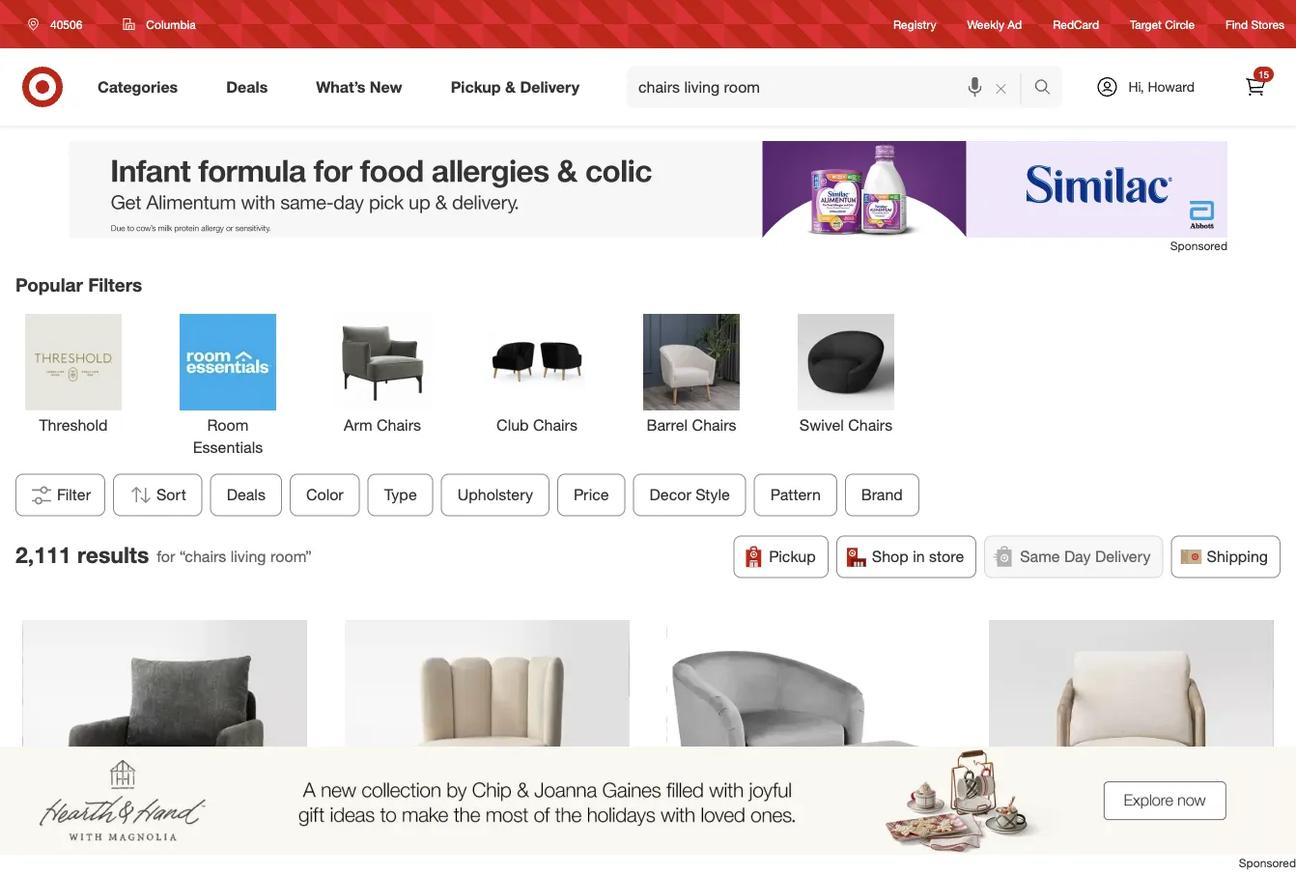 Task type: locate. For each thing, give the bounding box(es) containing it.
delivery for same day delivery
[[1095, 547, 1151, 566]]

arm
[[344, 416, 372, 435]]

barrel chairs link
[[634, 310, 749, 436]]

swivel chairs
[[800, 416, 893, 435]]

columbia button
[[110, 7, 208, 42]]

yaheetech fabric upholstered accent/barrel chair and ottoman set for living room image
[[667, 620, 951, 875], [667, 620, 951, 875]]

sponsored
[[1170, 239, 1228, 253], [1239, 856, 1296, 870]]

registry
[[893, 17, 936, 31]]

hi, howard
[[1128, 78, 1195, 95]]

type
[[384, 485, 417, 504]]

sort
[[157, 485, 186, 504]]

living
[[231, 547, 266, 566]]

room"
[[270, 547, 312, 566]]

color
[[306, 485, 344, 504]]

delivery for pickup & delivery
[[520, 77, 580, 96]]

advertisement region
[[69, 141, 1228, 238], [0, 746, 1296, 855]]

pickup & delivery link
[[434, 66, 604, 108]]

shop in store
[[872, 547, 964, 566]]

same day delivery
[[1020, 547, 1151, 566]]

pickup down the pattern button
[[769, 547, 816, 566]]

1 horizontal spatial sponsored
[[1239, 856, 1296, 870]]

1 vertical spatial delivery
[[1095, 547, 1151, 566]]

pickup inside pickup button
[[769, 547, 816, 566]]

delivery right day at the bottom right of page
[[1095, 547, 1151, 566]]

4 chairs from the left
[[848, 416, 893, 435]]

popular
[[15, 273, 83, 296]]

chairs right "club" on the left of the page
[[533, 416, 577, 435]]

barrel
[[647, 416, 688, 435]]

15 link
[[1234, 66, 1277, 108]]

0 horizontal spatial sponsored
[[1170, 239, 1228, 253]]

upholstery
[[458, 485, 533, 504]]

delivery right &
[[520, 77, 580, 96]]

deals inside deals button
[[227, 485, 266, 504]]

"chairs
[[179, 547, 226, 566]]

1 horizontal spatial delivery
[[1095, 547, 1151, 566]]

0 vertical spatial pickup
[[451, 77, 501, 96]]

weekly
[[967, 17, 1004, 31]]

0 vertical spatial deals
[[226, 77, 268, 96]]

deals button
[[210, 474, 282, 516]]

pickup inside the pickup & delivery "link"
[[451, 77, 501, 96]]

chairs right swivel
[[848, 416, 893, 435]]

deals down essentials
[[227, 485, 266, 504]]

delivery inside the pickup & delivery "link"
[[520, 77, 580, 96]]

filters
[[88, 273, 142, 296]]

shop
[[872, 547, 909, 566]]

1 chairs from the left
[[377, 416, 421, 435]]

threshold
[[39, 416, 108, 435]]

ad
[[1008, 17, 1022, 31]]

2 deals from the top
[[227, 485, 266, 504]]

for
[[157, 547, 175, 566]]

day
[[1064, 547, 1091, 566]]

search button
[[1025, 66, 1072, 112]]

same
[[1020, 547, 1060, 566]]

1 vertical spatial pickup
[[769, 547, 816, 566]]

chairs right arm
[[377, 416, 421, 435]]

delivery inside "same day delivery" button
[[1095, 547, 1151, 566]]

swivel chairs link
[[788, 310, 904, 436]]

same day delivery button
[[984, 536, 1163, 578]]

3 chairs from the left
[[692, 416, 736, 435]]

deals for deals link
[[226, 77, 268, 96]]

style
[[696, 485, 730, 504]]

pickup
[[451, 77, 501, 96], [769, 547, 816, 566]]

15
[[1258, 68, 1269, 80]]

deals
[[226, 77, 268, 96], [227, 485, 266, 504]]

deals inside deals link
[[226, 77, 268, 96]]

0 horizontal spatial pickup
[[451, 77, 501, 96]]

arm chairs link
[[325, 310, 440, 436]]

what's new
[[316, 77, 402, 96]]

delivery
[[520, 77, 580, 96], [1095, 547, 1151, 566]]

target circle
[[1130, 17, 1195, 31]]

in
[[913, 547, 925, 566]]

chairs
[[377, 416, 421, 435], [533, 416, 577, 435], [692, 416, 736, 435], [848, 416, 893, 435]]

threshold link
[[15, 310, 131, 436]]

pickup button
[[733, 536, 828, 578]]

weekly ad link
[[967, 16, 1022, 32]]

find stores
[[1226, 17, 1285, 31]]

0 vertical spatial advertisement region
[[69, 141, 1228, 238]]

giovann wooden upholstered accent chair comfy armchair living room and bedroom armchair with metal legs | karat home image
[[23, 620, 307, 875], [23, 620, 307, 875]]

0 vertical spatial delivery
[[520, 77, 580, 96]]

1 horizontal spatial pickup
[[769, 547, 816, 566]]

tufeld wood armchair beige - threshold™ image
[[989, 620, 1273, 875], [989, 620, 1273, 875]]

club chairs
[[497, 416, 577, 435]]

chairs right barrel
[[692, 416, 736, 435]]

what's new link
[[300, 66, 427, 108]]

2 chairs from the left
[[533, 416, 577, 435]]

40506 button
[[15, 7, 103, 42]]

0 horizontal spatial delivery
[[520, 77, 580, 96]]

1 deals from the top
[[226, 77, 268, 96]]

upholstery button
[[441, 474, 550, 516]]

chairs for swivel chairs
[[848, 416, 893, 435]]

hi,
[[1128, 78, 1144, 95]]

1 vertical spatial deals
[[227, 485, 266, 504]]

new
[[370, 77, 402, 96]]

color button
[[290, 474, 360, 516]]

club
[[497, 416, 529, 435]]

barbara contemparary velvet vanity stool for makeup room, moden accent side chairs for living room with shell back and golden metal legs | artful living design image
[[345, 620, 629, 875], [345, 620, 629, 875]]

deals left what's
[[226, 77, 268, 96]]

pickup left &
[[451, 77, 501, 96]]

40506
[[50, 17, 82, 31]]

weekly ad
[[967, 17, 1022, 31]]

shipping
[[1207, 547, 1268, 566]]



Task type: vqa. For each thing, say whether or not it's contained in the screenshot.
1 on the right of page
no



Task type: describe. For each thing, give the bounding box(es) containing it.
deals link
[[210, 66, 292, 108]]

room
[[207, 416, 249, 435]]

howard
[[1148, 78, 1195, 95]]

brand button
[[845, 474, 919, 516]]

results
[[77, 541, 149, 568]]

chairs for barrel chairs
[[692, 416, 736, 435]]

2,111 results for "chairs living room"
[[15, 541, 312, 568]]

target circle link
[[1130, 16, 1195, 32]]

pickup for pickup
[[769, 547, 816, 566]]

deals for deals button
[[227, 485, 266, 504]]

&
[[505, 77, 516, 96]]

price button
[[557, 474, 626, 516]]

swivel
[[800, 416, 844, 435]]

type button
[[368, 474, 433, 516]]

2,111
[[15, 541, 71, 568]]

shop in store button
[[836, 536, 977, 578]]

search
[[1025, 79, 1072, 98]]

stores
[[1251, 17, 1285, 31]]

price
[[574, 485, 609, 504]]

find stores link
[[1226, 16, 1285, 32]]

What can we help you find? suggestions appear below search field
[[627, 66, 1039, 108]]

1 vertical spatial advertisement region
[[0, 746, 1296, 855]]

what's
[[316, 77, 365, 96]]

columbia
[[146, 17, 196, 31]]

room essentials link
[[170, 310, 286, 458]]

sort button
[[113, 474, 203, 516]]

filter
[[57, 485, 91, 504]]

arm chairs
[[344, 416, 421, 435]]

decor style
[[650, 485, 730, 504]]

pattern button
[[754, 474, 837, 516]]

popular filters
[[15, 273, 142, 296]]

registry link
[[893, 16, 936, 32]]

circle
[[1165, 17, 1195, 31]]

redcard
[[1053, 17, 1099, 31]]

redcard link
[[1053, 16, 1099, 32]]

club chairs link
[[479, 310, 595, 436]]

filter button
[[15, 474, 105, 516]]

categories link
[[81, 66, 202, 108]]

1 vertical spatial sponsored
[[1239, 856, 1296, 870]]

chairs for club chairs
[[533, 416, 577, 435]]

pickup & delivery
[[451, 77, 580, 96]]

0 vertical spatial sponsored
[[1170, 239, 1228, 253]]

categories
[[98, 77, 178, 96]]

decor
[[650, 485, 692, 504]]

room essentials
[[193, 416, 263, 457]]

shipping button
[[1171, 536, 1281, 578]]

store
[[929, 547, 964, 566]]

find
[[1226, 17, 1248, 31]]

pattern
[[771, 485, 821, 504]]

brand
[[861, 485, 903, 504]]

target
[[1130, 17, 1162, 31]]

chairs for arm chairs
[[377, 416, 421, 435]]

decor style button
[[633, 474, 746, 516]]

pickup for pickup & delivery
[[451, 77, 501, 96]]

essentials
[[193, 438, 263, 457]]

barrel chairs
[[647, 416, 736, 435]]



